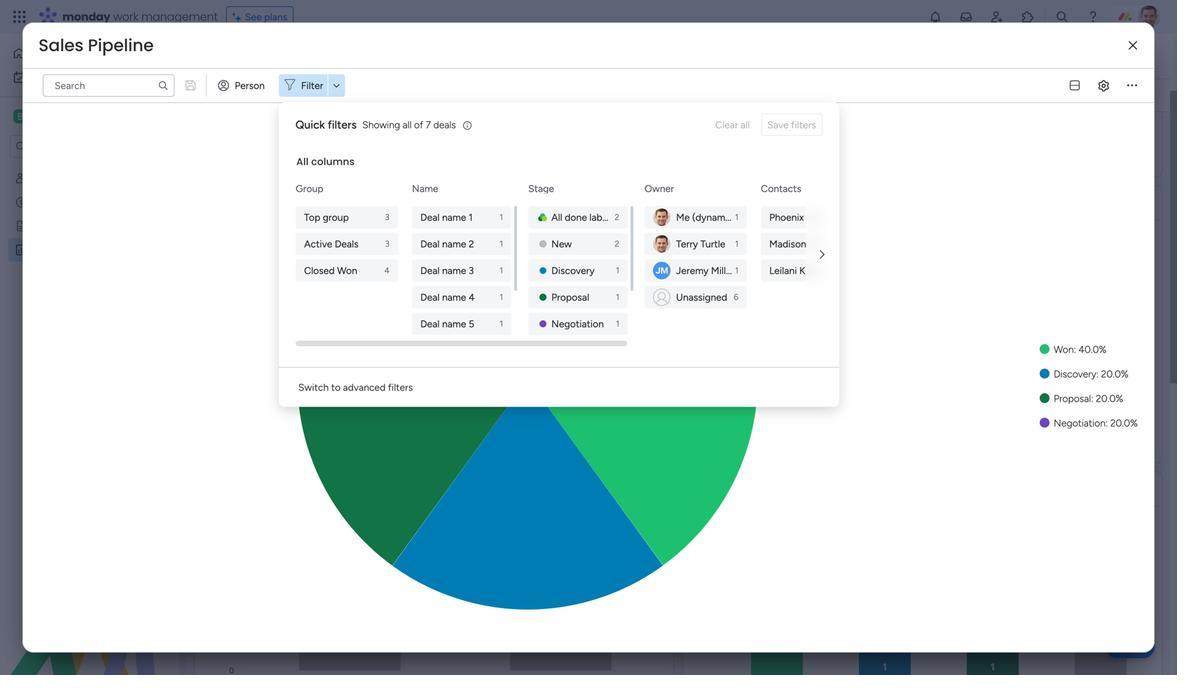 Task type: describe. For each thing, give the bounding box(es) containing it.
group group
[[296, 206, 401, 282]]

20.0% for negotiation : 20.0%
[[1111, 417, 1138, 429]]

levy
[[807, 211, 827, 223]]

person button for filter dashboard by text search box
[[212, 74, 273, 97]]

deal for deal name 5
[[420, 318, 440, 330]]

quick
[[296, 118, 325, 131]]

all for all columns
[[296, 155, 309, 169]]

Deal Progress based on Month Added field
[[704, 480, 952, 498]]

add widget
[[228, 89, 279, 101]]

Sales Dashboard field
[[207, 40, 402, 71]]

select product image
[[13, 10, 27, 24]]

active
[[304, 238, 332, 250]]

revenue
[[752, 194, 808, 212]]

jeremy
[[676, 265, 709, 277]]

switch to advanced filters
[[298, 381, 413, 393]]

name for 1
[[442, 211, 466, 223]]

switch to advanced filters button
[[293, 376, 419, 398]]

by for stages
[[305, 480, 322, 498]]

showing
[[362, 119, 400, 131]]

4 inside name group
[[469, 291, 475, 303]]

owner
[[645, 183, 674, 195]]

phoenix
[[770, 211, 804, 223]]

columns
[[311, 155, 355, 169]]

top group
[[304, 211, 349, 223]]

name for 3
[[442, 265, 466, 277]]

krause
[[800, 265, 829, 277]]

1 connected board button
[[290, 84, 404, 107]]

(deals
[[874, 194, 916, 212]]

search everything image
[[1056, 10, 1070, 24]]

jeremy miller
[[676, 265, 735, 277]]

3 inside name group
[[469, 265, 474, 277]]

deal for deal name 2
[[420, 238, 440, 250]]

2 for new
[[615, 239, 620, 249]]

0 horizontal spatial filter button
[[279, 74, 345, 97]]

$104,000
[[322, 54, 546, 115]]

deals stages by rep
[[219, 480, 349, 498]]

search image for filter dashboard by text search box
[[158, 80, 169, 91]]

$208,000
[[807, 54, 1039, 115]]

notifications image
[[929, 10, 943, 24]]

added
[[906, 480, 949, 498]]

discovery for discovery : 20.0%
[[1054, 368, 1097, 380]]

public board image
[[15, 219, 28, 233]]

see plans button
[[226, 6, 294, 27]]

me
[[676, 211, 690, 223]]

b
[[17, 110, 23, 122]]

my work
[[32, 71, 69, 83]]

me (dynamic)
[[676, 211, 737, 223]]

jeremy miller image
[[653, 262, 671, 279]]

see
[[245, 11, 262, 23]]

to
[[331, 381, 341, 393]]

monday work management
[[62, 9, 218, 25]]

(dynamic)
[[692, 211, 737, 223]]

deal name 4
[[420, 291, 475, 303]]

Filter dashboard by text search field
[[43, 74, 175, 97]]

top
[[304, 211, 320, 223]]

of
[[414, 119, 424, 131]]

help image
[[1086, 10, 1100, 24]]

pipeline
[[88, 34, 154, 57]]

home
[[31, 47, 58, 59]]

: for negotiation
[[1106, 417, 1108, 429]]

all columns dialog
[[279, 102, 1134, 407]]

board
[[372, 89, 398, 101]]

management
[[141, 9, 218, 25]]

Deals Stages by Rep field
[[215, 480, 353, 498]]

group
[[296, 183, 323, 195]]

name for 5
[[442, 318, 466, 330]]

leilani
[[770, 265, 797, 277]]

won inside the group group
[[337, 265, 357, 277]]

Sales Pipeline field
[[35, 34, 157, 57]]

rep
[[325, 480, 349, 498]]

closed won
[[304, 265, 357, 277]]

new
[[552, 238, 572, 250]]

name for 2
[[442, 238, 466, 250]]

group
[[323, 211, 349, 223]]

Filter dashboard by text search field
[[418, 84, 546, 107]]

all
[[403, 119, 412, 131]]

advanced
[[343, 381, 386, 393]]

b button
[[10, 104, 137, 128]]

3 for active deals
[[385, 239, 390, 249]]

my
[[32, 71, 46, 83]]

actual
[[707, 194, 749, 212]]

leilani krause
[[770, 265, 829, 277]]

help button
[[1106, 635, 1155, 658]]

3 for top group
[[385, 212, 390, 222]]

monday
[[62, 9, 110, 25]]

0 vertical spatial month
[[830, 194, 871, 212]]

0 horizontal spatial filters
[[328, 118, 357, 131]]

6
[[734, 292, 739, 302]]

7
[[426, 119, 431, 131]]

public dashboard image
[[15, 243, 28, 257]]

name
[[412, 183, 438, 195]]

stage
[[528, 183, 554, 195]]

my work link
[[8, 66, 170, 88]]

by for revenue
[[811, 194, 827, 212]]

negotiation : 20.0%
[[1054, 417, 1138, 429]]

negotiation for negotiation
[[552, 318, 604, 330]]

help
[[1118, 639, 1143, 654]]

arrow down image for the leftmost filter popup button
[[328, 77, 345, 94]]

work for my
[[48, 71, 69, 83]]

turtle
[[701, 238, 726, 250]]

invite members image
[[990, 10, 1004, 24]]

on
[[842, 480, 859, 498]]

deal progress based on month added
[[707, 480, 949, 498]]

won)
[[920, 194, 953, 212]]

40.0%
[[1079, 343, 1107, 355]]

quick filters showing all of 7 deals
[[296, 118, 456, 131]]

deal name 1
[[420, 211, 473, 223]]

miller
[[711, 265, 735, 277]]



Task type: vqa. For each thing, say whether or not it's contained in the screenshot.
second name from the bottom of the Name group
yes



Task type: locate. For each thing, give the bounding box(es) containing it.
my work option
[[8, 66, 170, 88]]

: down discovery : 20.0%
[[1092, 393, 1094, 404]]

20.0%
[[1102, 368, 1129, 380], [1096, 393, 1124, 404], [1111, 417, 1138, 429]]

20.0% down 'proposal : 20.0%'
[[1111, 417, 1138, 429]]

1 vertical spatial won
[[1054, 343, 1074, 355]]

1 horizontal spatial sales
[[211, 40, 270, 71]]

: for won
[[1074, 343, 1077, 355]]

0 vertical spatial filters
[[328, 118, 357, 131]]

person button inside sales dashboard banner
[[584, 84, 644, 107]]

0 horizontal spatial 4
[[384, 265, 390, 275]]

1 horizontal spatial filters
[[388, 381, 413, 393]]

2 name from the top
[[442, 238, 466, 250]]

lottie animation element
[[0, 533, 179, 675]]

1 vertical spatial terry turtle image
[[653, 235, 671, 253]]

widget
[[248, 89, 279, 101]]

terry turtle image
[[653, 209, 671, 226], [653, 235, 671, 253]]

terry turtle image for terry turtle
[[653, 235, 671, 253]]

0 horizontal spatial negotiation
[[552, 318, 604, 330]]

1 horizontal spatial arrow down image
[[699, 87, 716, 104]]

2 vertical spatial 20.0%
[[1111, 417, 1138, 429]]

deal down deal name 4
[[420, 318, 440, 330]]

month right "levy"
[[830, 194, 871, 212]]

filters right advanced
[[388, 381, 413, 393]]

4 up 5
[[469, 291, 475, 303]]

proposal for proposal
[[552, 291, 589, 303]]

0 horizontal spatial proposal
[[552, 291, 589, 303]]

more dots image
[[1128, 80, 1138, 91]]

discovery down the new
[[552, 265, 595, 277]]

0 horizontal spatial arrow down image
[[328, 77, 345, 94]]

0 vertical spatial discovery
[[552, 265, 595, 277]]

name
[[442, 211, 466, 223], [442, 238, 466, 250], [442, 265, 466, 277], [442, 291, 466, 303], [442, 318, 466, 330]]

filters down connected
[[328, 118, 357, 131]]

0 horizontal spatial filter
[[301, 80, 323, 91]]

see plans
[[245, 11, 287, 23]]

arrow down image inside sales dashboard banner
[[699, 87, 716, 104]]

based
[[798, 480, 839, 498]]

won right closed
[[337, 265, 357, 277]]

sales dashboard
[[211, 40, 398, 71]]

0 horizontal spatial discovery
[[552, 265, 595, 277]]

name up deal name 4
[[442, 265, 466, 277]]

person for filter dashboard by text search field
[[606, 89, 636, 101]]

1
[[316, 89, 320, 101], [469, 211, 473, 223], [500, 212, 503, 222], [735, 212, 739, 222], [500, 239, 503, 249], [735, 239, 739, 249], [500, 265, 503, 275], [616, 265, 620, 275], [735, 265, 739, 275], [500, 292, 503, 302], [616, 292, 620, 302], [500, 319, 503, 329], [616, 319, 620, 329]]

all
[[296, 155, 309, 169], [552, 211, 562, 223]]

1 vertical spatial proposal
[[1054, 393, 1092, 404]]

all columns
[[296, 155, 355, 169]]

dapulse x slim image
[[1129, 40, 1138, 51]]

workspace image
[[13, 109, 27, 124]]

1 horizontal spatial person button
[[584, 84, 644, 107]]

work right my in the left of the page
[[48, 71, 69, 83]]

1 vertical spatial work
[[48, 71, 69, 83]]

deal for deal name 1
[[420, 211, 440, 223]]

1 inside popup button
[[316, 89, 320, 101]]

1 horizontal spatial won
[[1054, 343, 1074, 355]]

deal inside field
[[707, 480, 736, 498]]

deal name 5
[[420, 318, 474, 330]]

filter for arrow down icon within the sales dashboard banner
[[672, 89, 695, 101]]

: left the 40.0% on the bottom right of page
[[1074, 343, 1077, 355]]

all for all done labels
[[552, 211, 562, 223]]

1 horizontal spatial work
[[113, 9, 138, 25]]

20.0% for proposal : 20.0%
[[1096, 393, 1124, 404]]

name up deal name 2
[[442, 211, 466, 223]]

1 horizontal spatial proposal
[[1054, 393, 1092, 404]]

work up the pipeline
[[113, 9, 138, 25]]

3 right group
[[385, 212, 390, 222]]

work for monday
[[113, 9, 138, 25]]

home link
[[8, 42, 170, 64]]

0 horizontal spatial deals
[[219, 480, 254, 498]]

add widget button
[[203, 84, 284, 107]]

madison doyle
[[770, 238, 834, 250]]

connected
[[322, 89, 370, 101]]

terry
[[676, 238, 698, 250]]

deals right the active
[[335, 238, 359, 250]]

won : 40.0%
[[1054, 343, 1107, 355]]

1 vertical spatial 3
[[385, 239, 390, 249]]

won
[[337, 265, 357, 277], [1054, 343, 1074, 355]]

terry turtle image for me (dynamic)
[[653, 209, 671, 226]]

1 horizontal spatial deals
[[335, 238, 359, 250]]

1 name from the top
[[442, 211, 466, 223]]

2 right labels
[[615, 212, 620, 222]]

by
[[811, 194, 827, 212], [305, 480, 322, 498]]

name for 4
[[442, 291, 466, 303]]

1 vertical spatial month
[[862, 480, 903, 498]]

: for proposal
[[1092, 393, 1094, 404]]

deals
[[335, 238, 359, 250], [219, 480, 254, 498]]

0 vertical spatial negotiation
[[552, 318, 604, 330]]

1 vertical spatial by
[[305, 480, 322, 498]]

1 horizontal spatial negotiation
[[1054, 417, 1106, 429]]

search image for filter dashboard by text search field
[[529, 90, 540, 101]]

deal left progress at the bottom right
[[707, 480, 736, 498]]

1 horizontal spatial 4
[[469, 291, 475, 303]]

4 inside the group group
[[384, 265, 390, 275]]

sales for sales dashboard
[[211, 40, 270, 71]]

1 vertical spatial 4
[[469, 291, 475, 303]]

settings image
[[1137, 88, 1151, 102]]

0 vertical spatial all
[[296, 155, 309, 169]]

name left 5
[[442, 318, 466, 330]]

sales up add widget popup button
[[211, 40, 270, 71]]

1 horizontal spatial search image
[[529, 90, 540, 101]]

discovery down won : 40.0%
[[1054, 368, 1097, 380]]

switch
[[298, 381, 329, 393]]

proposal down the new
[[552, 291, 589, 303]]

proposal down discovery : 20.0%
[[1054, 393, 1092, 404]]

sales for sales pipeline
[[39, 34, 84, 57]]

progress
[[740, 480, 795, 498]]

2 for all done labels
[[615, 212, 620, 222]]

0 vertical spatial deals
[[335, 238, 359, 250]]

proposal inside stage group
[[552, 291, 589, 303]]

negotiation inside stage group
[[552, 318, 604, 330]]

month right the on
[[862, 480, 903, 498]]

20.0% up negotiation : 20.0%
[[1096, 393, 1124, 404]]

0 vertical spatial 20.0%
[[1102, 368, 1129, 380]]

list box
[[0, 164, 179, 451]]

0 horizontal spatial person button
[[212, 74, 273, 97]]

deal for deal name 3
[[420, 265, 440, 277]]

monday marketplace image
[[1021, 10, 1035, 24]]

0 horizontal spatial search image
[[158, 80, 169, 91]]

1 horizontal spatial all
[[552, 211, 562, 223]]

deals left stages
[[219, 480, 254, 498]]

3 up deal name 4
[[469, 265, 474, 277]]

2 vertical spatial 3
[[469, 265, 474, 277]]

0 horizontal spatial all
[[296, 155, 309, 169]]

1 vertical spatial deals
[[219, 480, 254, 498]]

arrow down image
[[328, 77, 345, 94], [699, 87, 716, 104]]

: down 'proposal : 20.0%'
[[1106, 417, 1108, 429]]

2 terry turtle image from the top
[[653, 235, 671, 253]]

1 connected board
[[316, 89, 398, 101]]

Actual Revenue by Month (Deals won) field
[[704, 194, 956, 212]]

2 up deal name 3 on the top of the page
[[469, 238, 474, 250]]

0 vertical spatial proposal
[[552, 291, 589, 303]]

dashboard
[[275, 40, 398, 71]]

0 horizontal spatial person
[[235, 80, 265, 91]]

stages
[[258, 480, 302, 498]]

None search field
[[418, 84, 546, 107]]

person button
[[212, 74, 273, 97], [584, 84, 644, 107]]

all up group on the top of the page
[[296, 155, 309, 169]]

proposal : 20.0%
[[1054, 393, 1124, 404]]

active deals
[[304, 238, 359, 250]]

sales inside banner
[[211, 40, 270, 71]]

person for filter dashboard by text search box
[[235, 80, 265, 91]]

: down the 40.0% on the bottom right of page
[[1097, 368, 1099, 380]]

madison
[[770, 238, 807, 250]]

0 horizontal spatial sales
[[39, 34, 84, 57]]

discovery inside stage group
[[552, 265, 595, 277]]

work
[[113, 9, 138, 25], [48, 71, 69, 83]]

discovery for discovery
[[552, 265, 595, 277]]

sales dashboard banner
[[186, 34, 1171, 112]]

terry turtle image left me
[[653, 209, 671, 226]]

negotiation
[[552, 318, 604, 330], [1054, 417, 1106, 429]]

4 right 'closed won'
[[384, 265, 390, 275]]

v2 split view image
[[1070, 80, 1080, 91]]

sales
[[39, 34, 84, 57], [211, 40, 270, 71]]

owner group
[[645, 206, 750, 308]]

phoenix levy
[[770, 211, 827, 223]]

deal
[[420, 211, 440, 223], [420, 238, 440, 250], [420, 265, 440, 277], [420, 291, 440, 303], [420, 318, 440, 330], [707, 480, 736, 498]]

filter button
[[279, 74, 345, 97], [650, 84, 716, 107]]

search image
[[158, 80, 169, 91], [529, 90, 540, 101]]

name up deal name 3 on the top of the page
[[442, 238, 466, 250]]

done
[[565, 211, 587, 223]]

terry turtle image left terry
[[653, 235, 671, 253]]

filter for arrow down icon related to the leftmost filter popup button
[[301, 80, 323, 91]]

proposal
[[552, 291, 589, 303], [1054, 393, 1092, 404]]

filters inside 'button'
[[388, 381, 413, 393]]

proposal for proposal : 20.0%
[[1054, 393, 1092, 404]]

20.0% for discovery : 20.0%
[[1102, 368, 1129, 380]]

1 horizontal spatial filter button
[[650, 84, 716, 107]]

doyle
[[809, 238, 834, 250]]

stage group
[[528, 206, 631, 388]]

0 vertical spatial by
[[811, 194, 827, 212]]

0 vertical spatial 3
[[385, 212, 390, 222]]

1 vertical spatial discovery
[[1054, 368, 1097, 380]]

option
[[0, 166, 179, 169]]

deal down deal name 2
[[420, 265, 440, 277]]

1 vertical spatial negotiation
[[1054, 417, 1106, 429]]

0 horizontal spatial by
[[305, 480, 322, 498]]

None search field
[[43, 74, 175, 97]]

1 vertical spatial 20.0%
[[1096, 393, 1124, 404]]

discovery : 20.0%
[[1054, 368, 1129, 380]]

2 inside name group
[[469, 238, 474, 250]]

plans
[[264, 11, 287, 23]]

person button for filter dashboard by text search field
[[584, 84, 644, 107]]

0 vertical spatial 4
[[384, 265, 390, 275]]

arrow down image for right filter popup button
[[699, 87, 716, 104]]

add
[[228, 89, 246, 101]]

1 horizontal spatial discovery
[[1054, 368, 1097, 380]]

negotiation for negotiation : 20.0%
[[1054, 417, 1106, 429]]

deal name 3
[[420, 265, 474, 277]]

name up the deal name 5
[[442, 291, 466, 303]]

0 vertical spatial won
[[337, 265, 357, 277]]

contacts
[[761, 183, 802, 195]]

filter inside sales dashboard banner
[[672, 89, 695, 101]]

work inside option
[[48, 71, 69, 83]]

labels
[[590, 211, 615, 223]]

all done labels
[[552, 211, 615, 223]]

deal down deal name 1
[[420, 238, 440, 250]]

0 vertical spatial terry turtle image
[[653, 209, 671, 226]]

1 vertical spatial filters
[[388, 381, 413, 393]]

by right phoenix
[[811, 194, 827, 212]]

3 name from the top
[[442, 265, 466, 277]]

4 name from the top
[[442, 291, 466, 303]]

deal for deal progress based on month added
[[707, 480, 736, 498]]

actual revenue by month (deals won)
[[707, 194, 953, 212]]

3 right active deals
[[385, 239, 390, 249]]

deal for deal name 4
[[420, 291, 440, 303]]

0 horizontal spatial won
[[337, 265, 357, 277]]

deals
[[434, 119, 456, 131]]

deal down deal name 3 on the top of the page
[[420, 291, 440, 303]]

month
[[830, 194, 871, 212], [862, 480, 903, 498]]

lottie animation image
[[0, 533, 179, 675]]

1 terry turtle image from the top
[[653, 209, 671, 226]]

all inside stage group
[[552, 211, 562, 223]]

all left the "done"
[[552, 211, 562, 223]]

: for discovery
[[1097, 368, 1099, 380]]

closed
[[304, 265, 335, 277]]

1 horizontal spatial person
[[606, 89, 636, 101]]

sales pipeline
[[39, 34, 154, 57]]

home option
[[8, 42, 170, 64]]

name group
[[412, 206, 514, 388]]

2 right the new
[[615, 239, 620, 249]]

2
[[615, 212, 620, 222], [469, 238, 474, 250], [615, 239, 620, 249]]

:
[[1074, 343, 1077, 355], [1097, 368, 1099, 380], [1092, 393, 1094, 404], [1106, 417, 1108, 429]]

20.0% down the 40.0% on the bottom right of page
[[1102, 368, 1129, 380]]

5 name from the top
[[442, 318, 466, 330]]

deals inside field
[[219, 480, 254, 498]]

terry turtle
[[676, 238, 726, 250]]

update feed image
[[960, 10, 974, 24]]

3
[[385, 212, 390, 222], [385, 239, 390, 249], [469, 265, 474, 277]]

by left rep at the bottom of page
[[305, 480, 322, 498]]

person inside sales dashboard banner
[[606, 89, 636, 101]]

terry turtle image
[[1138, 6, 1161, 28]]

contacts group
[[761, 206, 866, 282]]

0 horizontal spatial work
[[48, 71, 69, 83]]

filters
[[328, 118, 357, 131], [388, 381, 413, 393]]

deals inside the group group
[[335, 238, 359, 250]]

5
[[469, 318, 474, 330]]

4
[[384, 265, 390, 275], [469, 291, 475, 303]]

0 vertical spatial work
[[113, 9, 138, 25]]

sales up my work
[[39, 34, 84, 57]]

1 horizontal spatial by
[[811, 194, 827, 212]]

won left the 40.0% on the bottom right of page
[[1054, 343, 1074, 355]]

1 vertical spatial all
[[552, 211, 562, 223]]

1 horizontal spatial filter
[[672, 89, 695, 101]]

deal down name
[[420, 211, 440, 223]]



